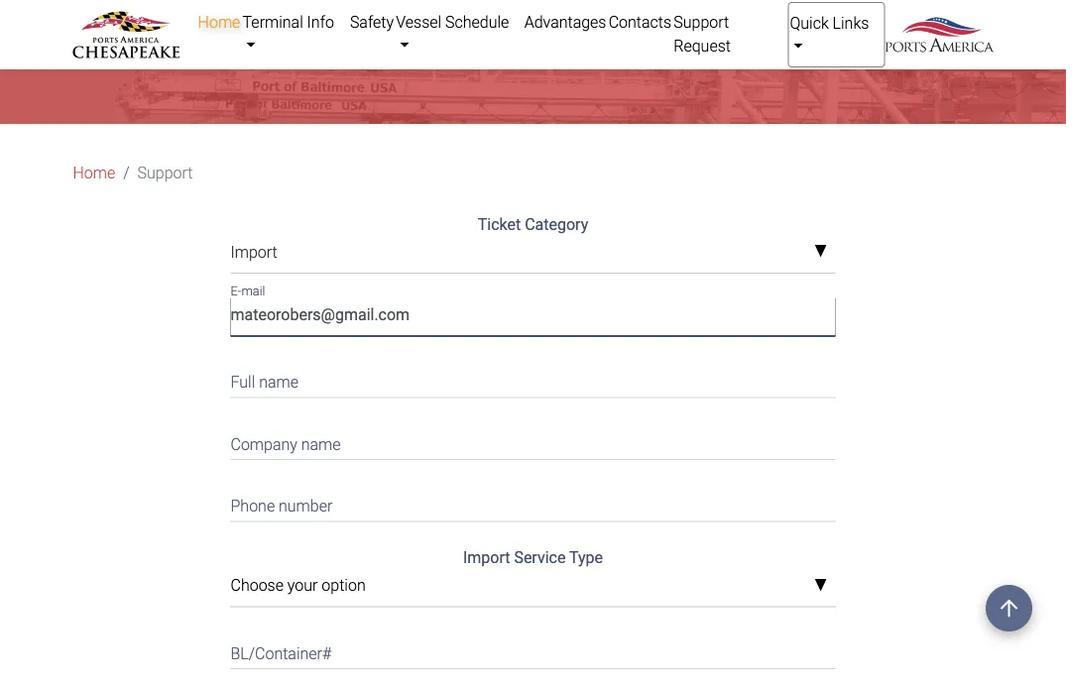 Task type: locate. For each thing, give the bounding box(es) containing it.
import for import service type
[[463, 549, 511, 568]]

support
[[674, 12, 730, 31], [138, 163, 193, 182]]

0 vertical spatial home
[[198, 12, 241, 31]]

home
[[198, 12, 241, 31], [73, 163, 115, 182]]

safety vessel schedule
[[350, 12, 509, 31]]

import left service
[[463, 549, 511, 568]]

0 horizontal spatial name
[[259, 373, 299, 392]]

name
[[259, 373, 299, 392], [301, 435, 341, 454]]

▼
[[814, 244, 828, 261], [814, 578, 828, 595]]

import service type
[[463, 549, 603, 568]]

1 vertical spatial home link
[[73, 161, 115, 185]]

1 vertical spatial support
[[138, 163, 193, 182]]

0 horizontal spatial import
[[231, 243, 278, 262]]

BL/Container# text field
[[231, 632, 836, 670]]

quick
[[790, 13, 829, 32]]

1 horizontal spatial name
[[301, 435, 341, 454]]

ticket
[[478, 215, 521, 234]]

home link
[[197, 2, 242, 42], [73, 161, 115, 185]]

terminal
[[243, 12, 303, 31]]

0 vertical spatial name
[[259, 373, 299, 392]]

choose
[[231, 577, 284, 596]]

name for full name
[[259, 373, 299, 392]]

1 vertical spatial ▼
[[814, 578, 828, 595]]

quick links link
[[788, 2, 886, 67]]

import up mail on the top left of page
[[231, 243, 278, 262]]

full name
[[231, 373, 299, 392]]

name right company
[[301, 435, 341, 454]]

name right full
[[259, 373, 299, 392]]

ticket category
[[478, 215, 589, 234]]

advantages link
[[524, 2, 608, 42]]

go to top image
[[986, 586, 1033, 632]]

company name
[[231, 435, 341, 454]]

your
[[288, 577, 318, 596]]

mail
[[242, 284, 265, 298]]

schedule
[[446, 12, 509, 31]]

choose your option
[[231, 577, 366, 596]]

phone
[[231, 497, 275, 516]]

1 vertical spatial home
[[73, 163, 115, 182]]

0 vertical spatial ▼
[[814, 244, 828, 261]]

0 vertical spatial support
[[674, 12, 730, 31]]

advantages
[[525, 12, 607, 31]]

import
[[231, 243, 278, 262], [463, 549, 511, 568]]

1 horizontal spatial home
[[198, 12, 241, 31]]

0 vertical spatial home link
[[197, 2, 242, 42]]

e-mail
[[231, 284, 265, 298]]

1 vertical spatial name
[[301, 435, 341, 454]]

0 vertical spatial import
[[231, 243, 278, 262]]

1 horizontal spatial support
[[674, 12, 730, 31]]

1 vertical spatial import
[[463, 549, 511, 568]]

support request link
[[673, 2, 788, 66]]

0 horizontal spatial home
[[73, 163, 115, 182]]

0 horizontal spatial home link
[[73, 161, 115, 185]]

1 ▼ from the top
[[814, 244, 828, 261]]

1 horizontal spatial import
[[463, 549, 511, 568]]

2 ▼ from the top
[[814, 578, 828, 595]]

1 horizontal spatial home link
[[197, 2, 242, 42]]

Phone number text field
[[231, 484, 836, 523]]

home for home terminal info
[[198, 12, 241, 31]]



Task type: describe. For each thing, give the bounding box(es) containing it.
e-
[[231, 284, 242, 298]]

type
[[570, 549, 603, 568]]

home terminal info
[[198, 12, 334, 31]]

phone number
[[231, 497, 333, 516]]

0 horizontal spatial support
[[138, 163, 193, 182]]

safety link
[[349, 2, 395, 42]]

contacts
[[609, 12, 672, 31]]

▼ for choose your option
[[814, 578, 828, 595]]

terminal info link
[[242, 2, 349, 66]]

option
[[322, 577, 366, 596]]

advantages contacts support request
[[525, 12, 731, 55]]

category
[[525, 215, 589, 234]]

request
[[674, 36, 731, 55]]

number
[[279, 497, 333, 516]]

vessel
[[396, 12, 442, 31]]

E-mail email field
[[231, 298, 836, 336]]

service
[[514, 549, 566, 568]]

bl/container#
[[231, 645, 332, 663]]

name for company name
[[301, 435, 341, 454]]

Company name text field
[[231, 422, 836, 460]]

quick links
[[790, 13, 870, 32]]

info
[[307, 12, 334, 31]]

home for home
[[73, 163, 115, 182]]

support inside advantages contacts support request
[[674, 12, 730, 31]]

▼ for import
[[814, 244, 828, 261]]

links
[[833, 13, 870, 32]]

company
[[231, 435, 298, 454]]

vessel schedule link
[[395, 2, 524, 66]]

safety
[[350, 12, 394, 31]]

Full name text field
[[231, 360, 836, 398]]

import for import
[[231, 243, 278, 262]]

full
[[231, 373, 255, 392]]

contacts link
[[608, 2, 673, 42]]



Task type: vqa. For each thing, say whether or not it's contained in the screenshot.
Login link
no



